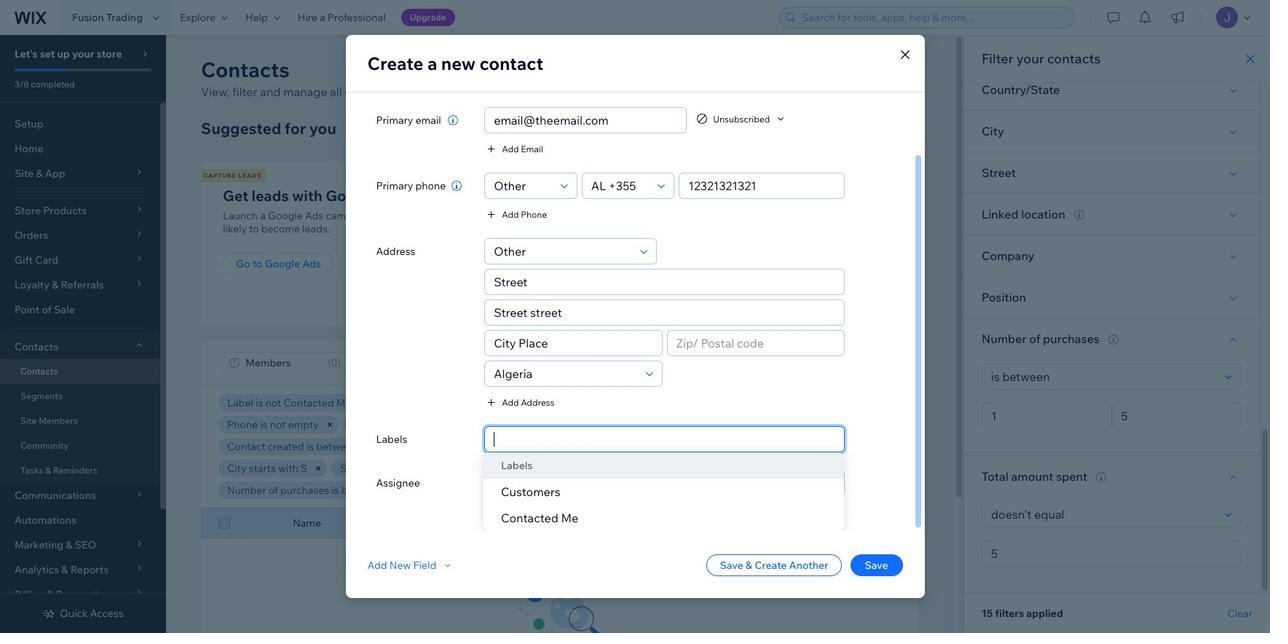 Task type: vqa. For each thing, say whether or not it's contained in the screenshot.
1st (0)
no



Task type: describe. For each thing, give the bounding box(es) containing it.
starts
[[249, 462, 276, 475]]

assignee is jacob simon
[[535, 418, 654, 431]]

setup link
[[0, 111, 160, 136]]

customers
[[415, 85, 472, 99]]

hire a professional link
[[289, 0, 395, 35]]

& for reminders
[[45, 465, 51, 476]]

your inside 'sidebar' element
[[72, 47, 94, 60]]

leads
[[252, 187, 289, 205]]

contacts button
[[0, 334, 160, 359]]

filter for filter your contacts
[[982, 50, 1014, 67]]

members
[[39, 415, 78, 426]]

save for save
[[865, 559, 889, 572]]

city for city
[[982, 124, 1005, 138]]

select an option field for total amount spent
[[987, 502, 1221, 527]]

status for member status
[[894, 517, 923, 530]]

number for number of purchases
[[982, 331, 1027, 346]]

1 type field from the top
[[490, 173, 556, 198]]

1 vertical spatial google
[[268, 209, 303, 222]]

learn more button
[[532, 83, 594, 101]]

import
[[645, 257, 678, 270]]

segments
[[20, 390, 63, 401]]

email for email subscriber status is never subscribed
[[459, 396, 485, 409]]

professional
[[328, 11, 386, 24]]

point of sale
[[15, 303, 75, 316]]

& for create
[[746, 559, 753, 572]]

go to google ads button
[[223, 253, 334, 275]]

linked location doesn't equal any of hickory drive
[[463, 462, 699, 475]]

( 0 )
[[328, 356, 341, 369]]

0 vertical spatial me
[[336, 396, 351, 409]]

filter
[[232, 85, 258, 99]]

to inside 'button'
[[253, 257, 263, 270]]

not down "doesn't"
[[555, 484, 571, 497]]

From number field
[[987, 404, 1107, 428]]

add for add new field
[[368, 559, 387, 572]]

street for street is not empty
[[340, 462, 370, 475]]

site members link
[[0, 409, 160, 433]]

fusion
[[72, 11, 104, 24]]

0 vertical spatial contacts
[[1048, 50, 1101, 67]]

any
[[604, 462, 621, 475]]

another
[[789, 559, 829, 572]]

birthdate
[[529, 440, 574, 453]]

1 5 from the left
[[413, 484, 419, 497]]

drive
[[674, 462, 699, 475]]

suggested
[[201, 119, 281, 138]]

member for member status
[[851, 517, 891, 530]]

site
[[20, 415, 37, 426]]

tasks & reminders
[[20, 465, 97, 476]]

jacob
[[591, 418, 621, 431]]

0 horizontal spatial phone
[[227, 418, 258, 431]]

22,
[[381, 440, 395, 453]]

your inside grow your contact list add contacts by importing them via gmail or a csv file.
[[673, 187, 705, 205]]

reminders
[[53, 465, 97, 476]]

in
[[576, 440, 584, 453]]

amount for total amount spent is not 5
[[477, 484, 514, 497]]

Country field
[[490, 361, 642, 386]]

the
[[587, 440, 602, 453]]

90
[[624, 440, 637, 453]]

0 vertical spatial between
[[316, 440, 358, 453]]

contact inside button
[[857, 63, 901, 77]]

is left 1
[[332, 484, 339, 497]]

launch
[[223, 209, 258, 222]]

1 vertical spatial ads
[[305, 209, 324, 222]]

label is not contacted me and customers
[[227, 396, 426, 409]]

automations link
[[0, 508, 160, 533]]

save button
[[851, 554, 903, 576]]

labels option
[[484, 452, 844, 479]]

by
[[698, 209, 710, 222]]

0 horizontal spatial labels
[[376, 433, 407, 446]]

Search... field
[[745, 353, 896, 373]]

1 vertical spatial clear button
[[1228, 607, 1253, 620]]

quick access
[[60, 607, 124, 620]]

linked for linked location
[[982, 207, 1019, 221]]

amount for total amount spent
[[1012, 469, 1054, 484]]

add new field
[[368, 559, 437, 572]]

0 horizontal spatial contact
[[227, 440, 266, 453]]

algeria
[[774, 440, 807, 453]]

your inside contacts view, filter and manage all of your site's customers and leads. learn more
[[358, 85, 383, 99]]

a left member
[[454, 418, 459, 431]]

add address
[[502, 397, 555, 408]]

(
[[328, 356, 331, 369]]

linked for linked location doesn't equal any of hickory drive
[[463, 462, 495, 475]]

3/8 completed
[[15, 79, 75, 90]]

a right hire at the top left
[[320, 11, 325, 24]]

email
[[416, 114, 441, 127]]

is down "doesn't"
[[545, 484, 553, 497]]

15 filters applied
[[982, 607, 1064, 620]]

1 dec from the left
[[360, 440, 379, 453]]

hickory
[[635, 462, 671, 475]]

0 horizontal spatial contacted
[[284, 396, 334, 409]]

contacts link
[[0, 359, 160, 384]]

contact inside grow your contact list add contacts by importing them via gmail or a csv file.
[[708, 187, 761, 205]]

quick access button
[[42, 607, 124, 620]]

total for total amount spent is not 5
[[451, 484, 475, 497]]

save & create another
[[720, 559, 829, 572]]

create for create a new contact
[[368, 52, 424, 74]]

people
[[419, 209, 452, 222]]

completed
[[31, 79, 75, 90]]

hire
[[298, 11, 318, 24]]

empty for phone is not empty
[[288, 418, 319, 431]]

or
[[834, 209, 844, 222]]

is left the 'jacob'
[[581, 418, 589, 431]]

is down contact created is between dec 22, 2023 and dec 10, 2023
[[372, 462, 380, 475]]

all
[[330, 85, 342, 99]]

Phone field
[[684, 173, 840, 198]]

1 horizontal spatial create
[[755, 559, 787, 572]]

filter for filter
[[649, 356, 674, 369]]

filter button
[[623, 352, 687, 374]]

import contacts
[[645, 257, 724, 270]]

site members
[[20, 415, 78, 426]]

community link
[[0, 433, 160, 458]]

0 vertical spatial clear
[[614, 484, 636, 495]]

get
[[613, 172, 627, 179]]

contacts inside popup button
[[15, 340, 58, 353]]

list box containing customers
[[484, 452, 844, 531]]

Enter a value number field
[[987, 541, 1237, 566]]

Street line 2 (Optional) field
[[490, 300, 840, 325]]

add for add address
[[502, 397, 519, 408]]

0 vertical spatial customers
[[374, 396, 426, 409]]

Zip/ Postal code field
[[672, 331, 840, 356]]

suggested for you
[[201, 119, 336, 138]]

birthdate in the last 90 days
[[529, 440, 661, 453]]

setup
[[15, 117, 44, 130]]

0 vertical spatial google
[[326, 187, 377, 205]]

add phone
[[502, 209, 547, 220]]

set
[[40, 47, 55, 60]]

unsubscribed
[[713, 113, 770, 124]]

never
[[581, 396, 608, 409]]

number of purchases is between 1 and 5
[[227, 484, 419, 497]]

sale
[[54, 303, 75, 316]]

Search for tools, apps, help & more... field
[[798, 7, 1070, 28]]

with for s
[[278, 462, 298, 475]]

more
[[629, 172, 650, 179]]

contacts inside contacts view, filter and manage all of your site's customers and leads. learn more
[[201, 57, 290, 82]]

2 5 from the left
[[573, 484, 579, 497]]

fusion trading
[[72, 11, 143, 24]]

0 vertical spatial ads
[[380, 187, 408, 205]]

of inside contacts view, filter and manage all of your site's customers and leads. learn more
[[345, 85, 356, 99]]

target
[[387, 209, 416, 222]]

become
[[261, 222, 300, 235]]

contacts view, filter and manage all of your site's customers and leads. learn more
[[201, 57, 594, 99]]

to right "likely"
[[249, 222, 259, 235]]

not left member
[[436, 418, 451, 431]]

contacts inside grow your contact list add contacts by importing them via gmail or a csv file.
[[654, 209, 696, 222]]

you
[[309, 119, 336, 138]]

0 horizontal spatial clear button
[[603, 482, 647, 499]]

days
[[639, 440, 661, 453]]

1 vertical spatial me
[[561, 511, 579, 525]]

hire a professional
[[298, 11, 386, 24]]

To number field
[[1117, 404, 1237, 428]]

csv
[[632, 222, 653, 235]]

1 vertical spatial between
[[342, 484, 383, 497]]

equal
[[575, 462, 602, 475]]

get
[[223, 187, 248, 205]]

is up s
[[307, 440, 314, 453]]

spent for total amount spent
[[1056, 469, 1088, 484]]

member status is not a member
[[352, 418, 502, 431]]

go to google ads
[[236, 257, 321, 270]]

gmail
[[804, 209, 832, 222]]



Task type: locate. For each thing, give the bounding box(es) containing it.
1 horizontal spatial contact
[[708, 187, 761, 205]]

clear button
[[603, 482, 647, 499], [1228, 607, 1253, 620]]

dec
[[360, 440, 379, 453], [443, 440, 462, 453]]

1 horizontal spatial status
[[540, 396, 569, 409]]

and right 1
[[393, 484, 411, 497]]

0 vertical spatial contact
[[857, 63, 901, 77]]

leads
[[239, 172, 262, 179]]

member for member status is not a member
[[352, 418, 392, 431]]

add for add phone
[[502, 209, 519, 220]]

0 vertical spatial email
[[521, 143, 543, 154]]

Unsaved view field
[[241, 353, 323, 373]]

City field
[[490, 331, 658, 356]]

0 horizontal spatial status
[[394, 418, 424, 431]]

and down member status is not a member
[[423, 440, 441, 453]]

list box
[[484, 452, 844, 531]]

a
[[320, 11, 325, 24], [428, 52, 437, 74], [260, 209, 266, 222], [846, 209, 852, 222], [454, 418, 459, 431]]

location for linked location doesn't equal any of hickory drive
[[497, 462, 536, 475]]

clear
[[614, 484, 636, 495], [1228, 607, 1253, 620]]

1 horizontal spatial 5
[[573, 484, 579, 497]]

0 horizontal spatial contact
[[480, 52, 544, 74]]

leads. left learn
[[498, 85, 530, 99]]

0 vertical spatial type field
[[490, 173, 556, 198]]

a left the new
[[428, 52, 437, 74]]

empty up created
[[288, 418, 319, 431]]

0 vertical spatial street
[[982, 165, 1016, 180]]

0 horizontal spatial country/state
[[694, 440, 761, 453]]

assignee down street is not empty
[[376, 476, 420, 490]]

2 save from the left
[[865, 559, 889, 572]]

community
[[20, 440, 69, 451]]

0 vertical spatial &
[[45, 465, 51, 476]]

1 horizontal spatial clear
[[1228, 607, 1253, 620]]

2 vertical spatial email
[[456, 517, 482, 530]]

assignee for assignee is jacob simon
[[535, 418, 579, 431]]

country/state for country/state is algeria
[[694, 440, 761, 453]]

spent for total amount spent is not 5
[[516, 484, 543, 497]]

amount down 10,
[[477, 484, 514, 497]]

new
[[441, 52, 476, 74]]

ads left campaign
[[305, 209, 324, 222]]

list
[[199, 161, 1016, 326]]

2023 right 22,
[[397, 440, 421, 453]]

position
[[982, 290, 1027, 305]]

1 primary from the top
[[376, 114, 413, 127]]

primary for primary phone
[[376, 179, 413, 192]]

labels up street is not empty
[[376, 433, 407, 446]]

contact up learn
[[480, 52, 544, 74]]

spent up contacted me
[[516, 484, 543, 497]]

total
[[982, 469, 1009, 484], [451, 484, 475, 497]]

location up company
[[1021, 207, 1066, 221]]

contacts down point of sale
[[15, 340, 58, 353]]

member status
[[851, 517, 923, 530]]

is left member
[[426, 418, 433, 431]]

for
[[285, 119, 306, 138]]

3/8
[[15, 79, 29, 90]]

import contacts button
[[632, 253, 737, 275]]

1 vertical spatial &
[[746, 559, 753, 572]]

with for google
[[292, 187, 323, 205]]

help button
[[237, 0, 289, 35]]

10,
[[464, 440, 478, 453]]

1 horizontal spatial city
[[982, 124, 1005, 138]]

phone is not empty
[[227, 418, 319, 431]]

type field up add phone
[[490, 173, 556, 198]]

is up starts
[[260, 418, 268, 431]]

labels up total amount spent is not 5
[[501, 459, 533, 472]]

1 vertical spatial leads.
[[302, 222, 330, 235]]

0 vertical spatial labels
[[376, 433, 407, 446]]

1 horizontal spatial contact
[[857, 63, 901, 77]]

1 vertical spatial clear
[[1228, 607, 1253, 620]]

spent down from number field
[[1056, 469, 1088, 484]]

status up 22,
[[394, 418, 424, 431]]

status up save button
[[894, 517, 923, 530]]

contacts right "import" on the top
[[681, 257, 724, 270]]

1 2023 from the left
[[397, 440, 421, 453]]

1 vertical spatial customers
[[501, 484, 561, 499]]

1 horizontal spatial assignee
[[535, 418, 579, 431]]

not up created
[[270, 418, 286, 431]]

0 vertical spatial country/state
[[982, 82, 1060, 97]]

purchases
[[1043, 331, 1100, 346], [280, 484, 329, 497]]

0 vertical spatial status
[[540, 396, 569, 409]]

1 vertical spatial contact
[[227, 440, 266, 453]]

filter inside button
[[649, 356, 674, 369]]

city starts with s
[[227, 462, 308, 475]]

None checkbox
[[219, 514, 230, 532]]

total for total amount spent
[[982, 469, 1009, 484]]

phone down label
[[227, 418, 258, 431]]

0 vertical spatial city
[[982, 124, 1005, 138]]

created
[[268, 440, 304, 453]]

1 horizontal spatial amount
[[1012, 469, 1054, 484]]

street for street
[[982, 165, 1016, 180]]

add for add email
[[502, 143, 519, 154]]

0 horizontal spatial customers
[[374, 396, 426, 409]]

contacts up segments on the left of the page
[[20, 366, 58, 377]]

& inside "link"
[[45, 465, 51, 476]]

create for create contact
[[818, 63, 854, 77]]

a right or
[[846, 209, 852, 222]]

amount
[[1012, 469, 1054, 484], [477, 484, 514, 497]]

number down starts
[[227, 484, 266, 497]]

1 vertical spatial email
[[459, 396, 485, 409]]

purchases for number of purchases is between 1 and 5
[[280, 484, 329, 497]]

between left 1
[[342, 484, 383, 497]]

create contact button
[[787, 57, 919, 83]]

street up linked location
[[982, 165, 1016, 180]]

address inside button
[[521, 397, 555, 408]]

1 vertical spatial location
[[497, 462, 536, 475]]

0 horizontal spatial address
[[376, 245, 416, 258]]

1 horizontal spatial filter
[[982, 50, 1014, 67]]

field
[[413, 559, 437, 572]]

0 horizontal spatial number
[[227, 484, 266, 497]]

1 horizontal spatial empty
[[400, 462, 431, 475]]

of for number of purchases
[[1030, 331, 1041, 346]]

Email field
[[490, 108, 682, 133]]

location for linked location
[[1021, 207, 1066, 221]]

2 select an option field from the top
[[987, 502, 1221, 527]]

and up contact created is between dec 22, 2023 and dec 10, 2023
[[354, 396, 372, 409]]

2 type field from the top
[[490, 239, 636, 264]]

0 vertical spatial contact
[[480, 52, 544, 74]]

1
[[385, 484, 390, 497]]

primary down site's
[[376, 114, 413, 127]]

1 select an option field from the top
[[987, 364, 1221, 389]]

member up save button
[[851, 517, 891, 530]]

contacted down total amount spent is not 5
[[501, 511, 559, 525]]

1 horizontal spatial labels
[[501, 459, 533, 472]]

to left target
[[375, 209, 385, 222]]

1 vertical spatial street
[[340, 462, 370, 475]]

empty down member status is not a member
[[400, 462, 431, 475]]

and
[[260, 85, 281, 99], [475, 85, 495, 99], [354, 396, 372, 409], [423, 440, 441, 453], [393, 484, 411, 497]]

0 horizontal spatial empty
[[288, 418, 319, 431]]

location up total amount spent is not 5
[[497, 462, 536, 475]]

status down country field
[[540, 396, 569, 409]]

primary up target
[[376, 179, 413, 192]]

is right label
[[256, 396, 263, 409]]

not for street is not empty
[[382, 462, 398, 475]]

2 vertical spatial ads
[[302, 257, 321, 270]]

0 horizontal spatial create
[[368, 52, 424, 74]]

select an option field up from number field
[[987, 364, 1221, 389]]

explore
[[180, 11, 216, 24]]

1 vertical spatial member
[[851, 517, 891, 530]]

empty
[[288, 418, 319, 431], [400, 462, 431, 475]]

0 horizontal spatial city
[[227, 462, 247, 475]]

email down learn
[[521, 143, 543, 154]]

and down the new
[[475, 85, 495, 99]]

1 horizontal spatial member
[[851, 517, 891, 530]]

campaign
[[326, 209, 373, 222]]

2 vertical spatial status
[[894, 517, 923, 530]]

0 vertical spatial primary
[[376, 114, 413, 127]]

add email
[[502, 143, 543, 154]]

primary phone
[[376, 179, 446, 192]]

country/state
[[982, 82, 1060, 97], [694, 440, 761, 453]]

with left s
[[278, 462, 298, 475]]

email up member
[[459, 396, 485, 409]]

0 horizontal spatial filter
[[649, 356, 674, 369]]

not for label is not contacted me and customers
[[266, 396, 281, 409]]

a down leads
[[260, 209, 266, 222]]

1 vertical spatial assignee
[[376, 476, 420, 490]]

1 vertical spatial number
[[227, 484, 266, 497]]

capture
[[204, 172, 236, 179]]

is left never
[[571, 396, 579, 409]]

home
[[15, 142, 44, 155]]

email down total amount spent is not 5
[[456, 517, 482, 530]]

0 horizontal spatial purchases
[[280, 484, 329, 497]]

email subscriber status is never subscribed
[[459, 396, 663, 409]]

of inside 'sidebar' element
[[42, 303, 52, 316]]

1 vertical spatial address
[[521, 397, 555, 408]]

them
[[761, 209, 786, 222]]

0 horizontal spatial 5
[[413, 484, 419, 497]]

assignee
[[535, 418, 579, 431], [376, 476, 420, 490]]

filters
[[996, 607, 1024, 620]]

country/state down filter your contacts
[[982, 82, 1060, 97]]

labels inside option
[[501, 459, 533, 472]]

Select an option field
[[987, 364, 1221, 389], [987, 502, 1221, 527]]

0 vertical spatial leads.
[[498, 85, 530, 99]]

street
[[982, 165, 1016, 180], [340, 462, 370, 475]]

dec left 10,
[[443, 440, 462, 453]]

1 save from the left
[[720, 559, 744, 572]]

0 horizontal spatial me
[[336, 396, 351, 409]]

more
[[566, 85, 594, 99]]

add inside grow your contact list add contacts by importing them via gmail or a csv file.
[[632, 209, 652, 222]]

address
[[376, 245, 416, 258], [521, 397, 555, 408]]

quick
[[60, 607, 88, 620]]

with right leads
[[292, 187, 323, 205]]

linked up company
[[982, 207, 1019, 221]]

2 2023 from the left
[[480, 440, 504, 453]]

1 horizontal spatial dec
[[443, 440, 462, 453]]

1 vertical spatial type field
[[490, 239, 636, 264]]

0 horizontal spatial leads.
[[302, 222, 330, 235]]

leads. inside contacts view, filter and manage all of your site's customers and leads. learn more
[[498, 85, 530, 99]]

email inside button
[[521, 143, 543, 154]]

phone inside button
[[521, 209, 547, 220]]

1 horizontal spatial contacts
[[1048, 50, 1101, 67]]

tasks & reminders link
[[0, 458, 160, 483]]

filter your contacts
[[982, 50, 1101, 67]]

contacts
[[652, 172, 690, 179]]

between down label is not contacted me and customers
[[316, 440, 358, 453]]

point
[[15, 303, 40, 316]]

1 vertical spatial primary
[[376, 179, 413, 192]]

leads. right become
[[302, 222, 330, 235]]

up
[[57, 47, 70, 60]]

1 horizontal spatial save
[[865, 559, 889, 572]]

number for number of purchases is between 1 and 5
[[227, 484, 266, 497]]

0 vertical spatial member
[[352, 418, 392, 431]]

1 vertical spatial select an option field
[[987, 502, 1221, 527]]

create contact
[[818, 63, 901, 77]]

0 horizontal spatial contacts
[[654, 209, 696, 222]]

not
[[266, 396, 281, 409], [270, 418, 286, 431], [436, 418, 451, 431], [382, 462, 398, 475], [555, 484, 571, 497]]

me down linked location doesn't equal any of hickory drive
[[561, 511, 579, 525]]

status for member status is not a member
[[394, 418, 424, 431]]

15
[[982, 607, 993, 620]]

type field down add phone
[[490, 239, 636, 264]]

not up the phone is not empty
[[266, 396, 281, 409]]

number down position on the right top of page
[[982, 331, 1027, 346]]

& left another on the bottom of page
[[746, 559, 753, 572]]

1 horizontal spatial country/state
[[982, 82, 1060, 97]]

assignee for assignee
[[376, 476, 420, 490]]

1 vertical spatial country/state
[[694, 440, 761, 453]]

1 horizontal spatial clear button
[[1228, 607, 1253, 620]]

1 horizontal spatial spent
[[1056, 469, 1088, 484]]

phone down add email
[[521, 209, 547, 220]]

country/state for country/state
[[982, 82, 1060, 97]]

google up campaign
[[326, 187, 377, 205]]

empty for street is not empty
[[400, 462, 431, 475]]

likely
[[223, 222, 247, 235]]

0 horizontal spatial location
[[497, 462, 536, 475]]

0 vertical spatial with
[[292, 187, 323, 205]]

google inside 'button'
[[265, 257, 300, 270]]

doesn't
[[538, 462, 573, 475]]

address down target
[[376, 245, 416, 258]]

company
[[982, 248, 1035, 263]]

0 vertical spatial contacted
[[284, 396, 334, 409]]

Type field
[[490, 173, 556, 198], [490, 239, 636, 264]]

list containing get leads with google ads
[[199, 161, 1016, 326]]

contacted inside list box
[[501, 511, 559, 525]]

&
[[45, 465, 51, 476], [746, 559, 753, 572]]

not for phone is not empty
[[270, 418, 286, 431]]

email for email
[[456, 517, 482, 530]]

add inside button
[[502, 209, 519, 220]]

1 horizontal spatial purchases
[[1043, 331, 1100, 346]]

linked down 10,
[[463, 462, 495, 475]]

contacts up filter
[[201, 57, 290, 82]]

with inside the 'get leads with google ads launch a google ads campaign to target people likely to become leads.'
[[292, 187, 323, 205]]

is left algeria
[[764, 440, 771, 453]]

me down ")"
[[336, 396, 351, 409]]

2 primary from the top
[[376, 179, 413, 192]]

a inside the 'get leads with google ads launch a google ads campaign to target people likely to become leads.'
[[260, 209, 266, 222]]

0 horizontal spatial clear
[[614, 484, 636, 495]]

1 horizontal spatial contacted
[[501, 511, 559, 525]]

None field
[[490, 427, 840, 452], [490, 471, 824, 495], [490, 427, 840, 452], [490, 471, 824, 495]]

customers up contacted me
[[501, 484, 561, 499]]

2 horizontal spatial status
[[894, 517, 923, 530]]

amount down from number field
[[1012, 469, 1054, 484]]

leads. inside the 'get leads with google ads launch a google ads campaign to target people likely to become leads.'
[[302, 222, 330, 235]]

location
[[1021, 207, 1066, 221], [497, 462, 536, 475]]

google down become
[[265, 257, 300, 270]]

primary email
[[376, 114, 441, 127]]

save for save & create another
[[720, 559, 744, 572]]

2 dec from the left
[[443, 440, 462, 453]]

labels
[[376, 433, 407, 446], [501, 459, 533, 472]]

5 down linked location doesn't equal any of hickory drive
[[573, 484, 579, 497]]

member
[[352, 418, 392, 431], [851, 517, 891, 530]]

0 horizontal spatial total
[[451, 484, 475, 497]]

to right go
[[253, 257, 263, 270]]

1 vertical spatial labels
[[501, 459, 533, 472]]

street is not empty
[[340, 462, 431, 475]]

site's
[[385, 85, 412, 99]]

Code field
[[587, 173, 654, 198]]

assignee down the email subscriber status is never subscribed
[[535, 418, 579, 431]]

applied
[[1027, 607, 1064, 620]]

0 vertical spatial phone
[[521, 209, 547, 220]]

contact created is between dec 22, 2023 and dec 10, 2023
[[227, 440, 504, 453]]

country/state is algeria
[[694, 440, 807, 453]]

primary for primary email
[[376, 114, 413, 127]]

address down country field
[[521, 397, 555, 408]]

1 horizontal spatial street
[[982, 165, 1016, 180]]

add new field button
[[368, 559, 454, 572]]

trading
[[106, 11, 143, 24]]

status
[[540, 396, 569, 409], [394, 418, 424, 431], [894, 517, 923, 530]]

0 vertical spatial filter
[[982, 50, 1014, 67]]

let's set up your store
[[15, 47, 122, 60]]

1 vertical spatial with
[[278, 462, 298, 475]]

access
[[90, 607, 124, 620]]

1 vertical spatial linked
[[463, 462, 495, 475]]

0 vertical spatial assignee
[[535, 418, 579, 431]]

get more contacts
[[613, 172, 690, 179]]

1 vertical spatial phone
[[227, 418, 258, 431]]

select an option field for number of purchases
[[987, 364, 1221, 389]]

ads up target
[[380, 187, 408, 205]]

0 horizontal spatial street
[[340, 462, 370, 475]]

purchases for number of purchases
[[1043, 331, 1100, 346]]

street down contact created is between dec 22, 2023 and dec 10, 2023
[[340, 462, 370, 475]]

5 right 1
[[413, 484, 419, 497]]

member up contact created is between dec 22, 2023 and dec 10, 2023
[[352, 418, 392, 431]]

contacts inside button
[[681, 257, 724, 270]]

city for city starts with s
[[227, 462, 247, 475]]

contact up importing
[[708, 187, 761, 205]]

create a new contact
[[368, 52, 544, 74]]

2 vertical spatial google
[[265, 257, 300, 270]]

contacted up the phone is not empty
[[284, 396, 334, 409]]

Street field
[[490, 270, 840, 294]]

help
[[245, 11, 268, 24]]

a inside grow your contact list add contacts by importing them via gmail or a csv file.
[[846, 209, 852, 222]]

google down leads
[[268, 209, 303, 222]]

1 vertical spatial filter
[[649, 356, 674, 369]]

ads down the 'get leads with google ads launch a google ads campaign to target people likely to become leads.'
[[302, 257, 321, 270]]

ads inside 'button'
[[302, 257, 321, 270]]

not down 22,
[[382, 462, 398, 475]]

of for number of purchases is between 1 and 5
[[269, 484, 278, 497]]

member
[[462, 418, 502, 431]]

and right filter
[[260, 85, 281, 99]]

save
[[720, 559, 744, 572], [865, 559, 889, 572]]

& inside button
[[746, 559, 753, 572]]

1 vertical spatial empty
[[400, 462, 431, 475]]

of for point of sale
[[42, 303, 52, 316]]

1 vertical spatial purchases
[[280, 484, 329, 497]]

2023 right 10,
[[480, 440, 504, 453]]

1 horizontal spatial linked
[[982, 207, 1019, 221]]

select an option field up enter a value number field
[[987, 502, 1221, 527]]

0 vertical spatial address
[[376, 245, 416, 258]]

dec left 22,
[[360, 440, 379, 453]]

1 vertical spatial city
[[227, 462, 247, 475]]

customers up member status is not a member
[[374, 396, 426, 409]]

0 horizontal spatial spent
[[516, 484, 543, 497]]

sidebar element
[[0, 35, 166, 633]]

country/state up drive
[[694, 440, 761, 453]]

0 horizontal spatial save
[[720, 559, 744, 572]]

& right tasks
[[45, 465, 51, 476]]



